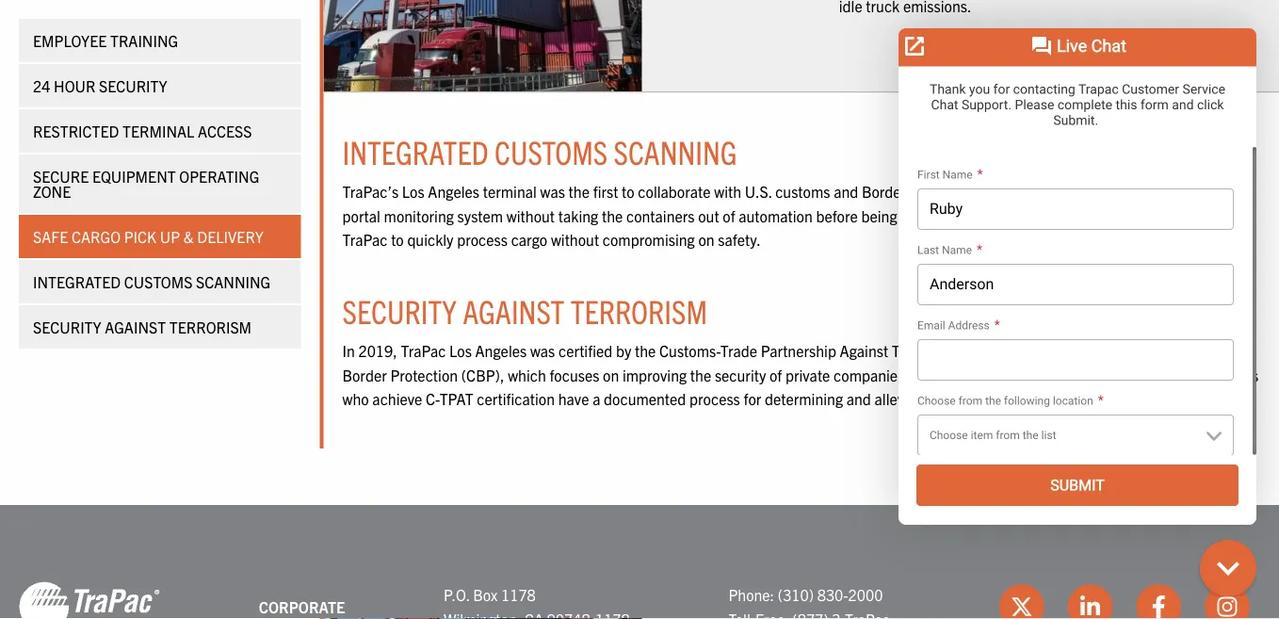 Task type: vqa. For each thing, say whether or not it's contained in the screenshot.
is
no



Task type: describe. For each thing, give the bounding box(es) containing it.
training
[[110, 31, 178, 50]]

was inside 'in 2019, trapac los angeles was certified by the customs-trade partnership against terrorism (c-tpat) initiative led by u.s. customs and border protection (cbp), which focuses on improving the security of private companies' supply chains with respect to terrorism. organizations who achieve c-tpat certification have a documented process for determining and alleviating risk throughout their international supply chain.'
[[530, 341, 555, 360]]

in 2019, trapac los angeles was certified by the customs-trade partnership against terrorism (c-tpat) initiative led by u.s. customs and border protection (cbp), which focuses on improving the security of private companies' supply chains with respect to terrorism. organizations who achieve c-tpat certification have a documented process for determining and alleviating risk throughout their international supply chain.
[[343, 341, 1259, 408]]

border inside 'in 2019, trapac los angeles was certified by the customs-trade partnership against terrorism (c-tpat) initiative led by u.s. customs and border protection (cbp), which focuses on improving the security of private companies' supply chains with respect to terrorism. organizations who achieve c-tpat certification have a documented process for determining and alleviating risk throughout their international supply chain.'
[[343, 365, 387, 384]]

private
[[786, 365, 831, 384]]

scanning inside integrated customs scanning link
[[196, 272, 271, 291]]

box
[[473, 586, 498, 604]]

compromising
[[603, 230, 695, 249]]

enables
[[1167, 206, 1218, 225]]

restricted
[[33, 122, 119, 140]]

with inside trapac's los angeles terminal was the first to collaborate with u.s. customs and border protection to move containers through the radiation portal monitoring system without taking the containers out of automation before being loaded onto our on-dock rail. the system enables trapac to quickly process cargo without compromising on safety.
[[715, 182, 742, 201]]

first
[[593, 182, 619, 201]]

&
[[184, 227, 194, 246]]

1 horizontal spatial against
[[463, 290, 565, 331]]

visit our technology showcase page link
[[935, 32, 1242, 51]]

1 vertical spatial integrated customs scanning
[[33, 272, 271, 291]]

customs
[[776, 182, 831, 201]]

trapac's los angeles terminal was the first to collaborate with u.s. customs and border protection to move containers through the radiation portal monitoring system without taking the containers out of automation before being loaded onto our on-dock rail. the system enables trapac to quickly process cargo without compromising on safety.
[[343, 182, 1244, 249]]

security up 2019,
[[343, 290, 457, 331]]

which
[[508, 365, 546, 384]]

portal
[[343, 206, 381, 225]]

on-
[[1006, 206, 1027, 225]]

0 vertical spatial containers
[[1036, 182, 1104, 201]]

secure
[[33, 167, 89, 186]]

1 system from the left
[[458, 206, 503, 225]]

determining
[[765, 390, 844, 408]]

companies'
[[834, 365, 909, 384]]

phone: (310) 830-2000
[[729, 586, 883, 604]]

customs-
[[660, 341, 721, 360]]

safe
[[33, 227, 68, 246]]

(cbp),
[[462, 365, 505, 384]]

employee
[[33, 31, 107, 50]]

cargo
[[72, 227, 121, 246]]

2 system from the left
[[1118, 206, 1164, 225]]

organizations
[[1170, 365, 1259, 384]]

our
[[981, 206, 1003, 225]]

terrorism inside 'in 2019, trapac los angeles was certified by the customs-trade partnership against terrorism (c-tpat) initiative led by u.s. customs and border protection (cbp), which focuses on improving the security of private companies' supply chains with respect to terrorism. organizations who achieve c-tpat certification have a documented process for determining and alleviating risk throughout their international supply chain.'
[[892, 341, 954, 360]]

the down first
[[602, 206, 623, 225]]

restricted terminal access link
[[19, 109, 301, 153]]

the up enables
[[1162, 182, 1183, 201]]

border inside trapac's los angeles terminal was the first to collaborate with u.s. customs and border protection to move containers through the radiation portal monitoring system without taking the containers out of automation before being loaded onto our on-dock rail. the system enables trapac to quickly process cargo without compromising on safety.
[[862, 182, 907, 201]]

integrated customs scanning link
[[19, 260, 301, 303]]

international
[[1080, 390, 1162, 408]]

process inside 'in 2019, trapac los angeles was certified by the customs-trade partnership against terrorism (c-tpat) initiative led by u.s. customs and border protection (cbp), which focuses on improving the security of private companies' supply chains with respect to terrorism. organizations who achieve c-tpat certification have a documented process for determining and alleviating risk throughout their international supply chain.'
[[690, 390, 741, 408]]

automation
[[739, 206, 813, 225]]

for
[[744, 390, 762, 408]]

visit our technology showcase page
[[935, 32, 1227, 51]]

being
[[862, 206, 898, 225]]

footer containing p.o. box 1178
[[0, 506, 1280, 619]]

against inside 'in 2019, trapac los angeles was certified by the customs-trade partnership against terrorism (c-tpat) initiative led by u.s. customs and border protection (cbp), which focuses on improving the security of private companies' supply chains with respect to terrorism. organizations who achieve c-tpat certification have a documented process for determining and alleviating risk throughout their international supply chain.'
[[840, 341, 889, 360]]

visit
[[935, 32, 969, 51]]

1 vertical spatial supply
[[1165, 390, 1208, 408]]

access
[[198, 122, 252, 140]]

security
[[715, 365, 766, 384]]

process inside trapac's los angeles terminal was the first to collaborate with u.s. customs and border protection to move containers through the radiation portal monitoring system without taking the containers out of automation before being loaded onto our on-dock rail. the system enables trapac to quickly process cargo without compromising on safety.
[[457, 230, 508, 249]]

terrorism.
[[1104, 365, 1167, 384]]

830-
[[818, 586, 849, 604]]

our
[[973, 32, 1003, 51]]

p.o. box 1178
[[444, 586, 536, 604]]

0 horizontal spatial containers
[[627, 206, 695, 225]]

zone
[[33, 182, 71, 201]]

out
[[698, 206, 720, 225]]

achieve
[[373, 390, 423, 408]]

up
[[160, 227, 180, 246]]

certified
[[559, 341, 613, 360]]

initiative
[[1019, 341, 1074, 360]]

safe cargo pick up & delivery
[[33, 227, 264, 246]]

certification
[[477, 390, 555, 408]]

24 hour security
[[33, 76, 167, 95]]

the up taking
[[569, 182, 590, 201]]

safe cargo pick up & delivery link
[[19, 215, 301, 258]]

security up restricted terminal access
[[99, 76, 167, 95]]

angeles inside trapac's los angeles terminal was the first to collaborate with u.s. customs and border protection to move containers through the radiation portal monitoring system without taking the containers out of automation before being loaded onto our on-dock rail. the system enables trapac to quickly process cargo without compromising on safety.
[[428, 182, 480, 201]]

in
[[343, 341, 355, 360]]

operating
[[179, 167, 259, 186]]

move
[[997, 182, 1033, 201]]

24 hour security link
[[19, 64, 301, 107]]

their
[[1046, 390, 1076, 408]]

documented
[[604, 390, 686, 408]]

to down monitoring
[[391, 230, 404, 249]]

the up improving
[[635, 341, 656, 360]]

equipment
[[92, 167, 176, 186]]

secure equipment operating zone link
[[19, 155, 301, 213]]

trade
[[721, 341, 758, 360]]

to up our
[[981, 182, 994, 201]]

safety.
[[718, 230, 761, 249]]

through
[[1108, 182, 1159, 201]]

terminal
[[483, 182, 537, 201]]

1 horizontal spatial scanning
[[614, 131, 738, 172]]

secure equipment operating zone
[[33, 167, 259, 201]]

0 horizontal spatial security against terrorism
[[33, 318, 252, 336]]

taking
[[559, 206, 599, 225]]

(c-
[[957, 341, 976, 360]]

collaborate
[[638, 182, 711, 201]]

page
[[1187, 32, 1223, 51]]



Task type: locate. For each thing, give the bounding box(es) containing it.
trapac down portal
[[343, 230, 388, 249]]

1 horizontal spatial u.s.
[[1119, 341, 1147, 360]]

1 vertical spatial on
[[603, 365, 619, 384]]

was up taking
[[540, 182, 565, 201]]

1 horizontal spatial of
[[770, 365, 782, 384]]

1 horizontal spatial by
[[1100, 341, 1116, 360]]

terrorism left (c-
[[892, 341, 954, 360]]

delivery
[[197, 227, 264, 246]]

radiation
[[1187, 182, 1244, 201]]

1 horizontal spatial supply
[[1165, 390, 1208, 408]]

24
[[33, 76, 50, 95]]

security
[[99, 76, 167, 95], [343, 290, 457, 331], [33, 318, 101, 336]]

0 vertical spatial supply
[[913, 365, 955, 384]]

0 vertical spatial with
[[715, 182, 742, 201]]

0 horizontal spatial system
[[458, 206, 503, 225]]

protection inside trapac's los angeles terminal was the first to collaborate with u.s. customs and border protection to move containers through the radiation portal monitoring system without taking the containers out of automation before being loaded onto our on-dock rail. the system enables trapac to quickly process cargo without compromising on safety.
[[910, 182, 978, 201]]

scanning down 'delivery'
[[196, 272, 271, 291]]

1 vertical spatial containers
[[627, 206, 695, 225]]

angeles inside 'in 2019, trapac los angeles was certified by the customs-trade partnership against terrorism (c-tpat) initiative led by u.s. customs and border protection (cbp), which focuses on improving the security of private companies' supply chains with respect to terrorism. organizations who achieve c-tpat certification have a documented process for determining and alleviating risk throughout their international supply chain.'
[[475, 341, 527, 360]]

1 horizontal spatial containers
[[1036, 182, 1104, 201]]

los inside 'in 2019, trapac los angeles was certified by the customs-trade partnership against terrorism (c-tpat) initiative led by u.s. customs and border protection (cbp), which focuses on improving the security of private companies' supply chains with respect to terrorism. organizations who achieve c-tpat certification have a documented process for determining and alleviating risk throughout their international supply chain.'
[[450, 341, 472, 360]]

chain.
[[1211, 390, 1251, 408]]

against up companies'
[[840, 341, 889, 360]]

1 vertical spatial scanning
[[196, 272, 271, 291]]

customs inside 'in 2019, trapac los angeles was certified by the customs-trade partnership against terrorism (c-tpat) initiative led by u.s. customs and border protection (cbp), which focuses on improving the security of private companies' supply chains with respect to terrorism. organizations who achieve c-tpat certification have a documented process for determining and alleviating risk throughout their international supply chain.'
[[1150, 341, 1207, 360]]

on inside trapac's los angeles terminal was the first to collaborate with u.s. customs and border protection to move containers through the radiation portal monitoring system without taking the containers out of automation before being loaded onto our on-dock rail. the system enables trapac to quickly process cargo without compromising on safety.
[[699, 230, 715, 249]]

to down led
[[1088, 365, 1100, 384]]

without
[[507, 206, 555, 225], [551, 230, 599, 249]]

integrated
[[343, 131, 489, 172], [33, 272, 121, 291]]

1 vertical spatial border
[[343, 365, 387, 384]]

1 vertical spatial u.s.
[[1119, 341, 1147, 360]]

system
[[458, 206, 503, 225], [1118, 206, 1164, 225]]

0 vertical spatial border
[[862, 182, 907, 201]]

restricted terminal access
[[33, 122, 252, 140]]

1 horizontal spatial system
[[1118, 206, 1164, 225]]

with
[[715, 182, 742, 201], [1005, 365, 1032, 384]]

0 vertical spatial scanning
[[614, 131, 738, 172]]

supply
[[913, 365, 955, 384], [1165, 390, 1208, 408]]

integrated customs scanning down safe cargo pick up & delivery
[[33, 272, 271, 291]]

0 vertical spatial was
[[540, 182, 565, 201]]

1 vertical spatial with
[[1005, 365, 1032, 384]]

1 horizontal spatial customs
[[495, 131, 608, 172]]

1 vertical spatial customs
[[124, 272, 193, 291]]

and up organizations
[[1210, 341, 1235, 360]]

supply up risk
[[913, 365, 955, 384]]

employee training
[[33, 31, 178, 50]]

process down security
[[690, 390, 741, 408]]

security against terrorism up which
[[343, 290, 708, 331]]

scanning up collaborate
[[614, 131, 738, 172]]

terrorism inside the security against terrorism link
[[169, 318, 252, 336]]

without up cargo
[[507, 206, 555, 225]]

u.s. inside trapac's los angeles terminal was the first to collaborate with u.s. customs and border protection to move containers through the radiation portal monitoring system without taking the containers out of automation before being loaded onto our on-dock rail. the system enables trapac to quickly process cargo without compromising on safety.
[[745, 182, 772, 201]]

cargo
[[511, 230, 548, 249]]

process
[[457, 230, 508, 249], [690, 390, 741, 408]]

1178
[[501, 586, 536, 604]]

of right out
[[723, 206, 736, 225]]

0 vertical spatial and
[[834, 182, 859, 201]]

0 horizontal spatial of
[[723, 206, 736, 225]]

employee training link
[[19, 19, 301, 62]]

by
[[616, 341, 632, 360], [1100, 341, 1116, 360]]

0 vertical spatial los
[[402, 182, 425, 201]]

2019,
[[359, 341, 397, 360]]

of inside trapac's los angeles terminal was the first to collaborate with u.s. customs and border protection to move containers through the radiation portal monitoring system without taking the containers out of automation before being loaded onto our on-dock rail. the system enables trapac to quickly process cargo without compromising on safety.
[[723, 206, 736, 225]]

los
[[402, 182, 425, 201], [450, 341, 472, 360]]

trapac right 2019,
[[401, 341, 446, 360]]

2000
[[849, 586, 883, 604]]

trapac
[[343, 230, 388, 249], [401, 341, 446, 360]]

1 horizontal spatial terrorism
[[571, 290, 708, 331]]

2 horizontal spatial against
[[840, 341, 889, 360]]

0 vertical spatial customs
[[495, 131, 608, 172]]

0 horizontal spatial against
[[105, 318, 166, 336]]

was inside trapac's los angeles terminal was the first to collaborate with u.s. customs and border protection to move containers through the radiation portal monitoring system without taking the containers out of automation before being loaded onto our on-dock rail. the system enables trapac to quickly process cargo without compromising on safety.
[[540, 182, 565, 201]]

tpat)
[[976, 341, 1015, 360]]

who
[[343, 390, 369, 408]]

u.s. up automation
[[745, 182, 772, 201]]

u.s. inside 'in 2019, trapac los angeles was certified by the customs-trade partnership against terrorism (c-tpat) initiative led by u.s. customs and border protection (cbp), which focuses on improving the security of private companies' supply chains with respect to terrorism. organizations who achieve c-tpat certification have a documented process for determining and alleviating risk throughout their international supply chain.'
[[1119, 341, 1147, 360]]

los up (cbp),
[[450, 341, 472, 360]]

process left cargo
[[457, 230, 508, 249]]

1 vertical spatial without
[[551, 230, 599, 249]]

1 horizontal spatial with
[[1005, 365, 1032, 384]]

against
[[463, 290, 565, 331], [105, 318, 166, 336], [840, 341, 889, 360]]

1 horizontal spatial trapac
[[401, 341, 446, 360]]

and up before
[[834, 182, 859, 201]]

improving
[[623, 365, 687, 384]]

terrorism up customs-
[[571, 290, 708, 331]]

0 horizontal spatial terrorism
[[169, 318, 252, 336]]

customs
[[495, 131, 608, 172], [124, 272, 193, 291], [1150, 341, 1207, 360]]

0 horizontal spatial protection
[[390, 365, 458, 384]]

1 horizontal spatial protection
[[910, 182, 978, 201]]

containers up the rail.
[[1036, 182, 1104, 201]]

protection
[[910, 182, 978, 201], [390, 365, 458, 384]]

0 horizontal spatial u.s.
[[745, 182, 772, 201]]

0 vertical spatial integrated
[[343, 131, 489, 172]]

0 vertical spatial of
[[723, 206, 736, 225]]

2 horizontal spatial customs
[[1150, 341, 1207, 360]]

trapac inside 'in 2019, trapac los angeles was certified by the customs-trade partnership against terrorism (c-tpat) initiative led by u.s. customs and border protection (cbp), which focuses on improving the security of private companies' supply chains with respect to terrorism. organizations who achieve c-tpat certification have a documented process for determining and alleviating risk throughout their international supply chain.'
[[401, 341, 446, 360]]

2 vertical spatial customs
[[1150, 341, 1207, 360]]

loaded
[[901, 206, 945, 225]]

and
[[834, 182, 859, 201], [1210, 341, 1235, 360], [847, 390, 872, 408]]

on inside 'in 2019, trapac los angeles was certified by the customs-trade partnership against terrorism (c-tpat) initiative led by u.s. customs and border protection (cbp), which focuses on improving the security of private companies' supply chains with respect to terrorism. organizations who achieve c-tpat certification have a documented process for determining and alleviating risk throughout their international supply chain.'
[[603, 365, 619, 384]]

was
[[540, 182, 565, 201], [530, 341, 555, 360]]

integrated customs scanning up terminal
[[343, 131, 738, 172]]

1 vertical spatial trapac
[[401, 341, 446, 360]]

with up throughout
[[1005, 365, 1032, 384]]

0 horizontal spatial supply
[[913, 365, 955, 384]]

chains
[[959, 365, 1001, 384]]

1 horizontal spatial integrated customs scanning
[[343, 131, 738, 172]]

0 horizontal spatial los
[[402, 182, 425, 201]]

the
[[1090, 206, 1114, 225]]

hour
[[54, 76, 95, 95]]

0 horizontal spatial process
[[457, 230, 508, 249]]

0 vertical spatial trapac
[[343, 230, 388, 249]]

1 vertical spatial was
[[530, 341, 555, 360]]

protection up c-
[[390, 365, 458, 384]]

onto
[[949, 206, 978, 225]]

2 by from the left
[[1100, 341, 1116, 360]]

1 horizontal spatial los
[[450, 341, 472, 360]]

0 horizontal spatial integrated
[[33, 272, 121, 291]]

1 vertical spatial of
[[770, 365, 782, 384]]

throughout
[[971, 390, 1043, 408]]

on down certified
[[603, 365, 619, 384]]

to right first
[[622, 182, 635, 201]]

0 vertical spatial without
[[507, 206, 555, 225]]

customs up the security against terrorism link
[[124, 272, 193, 291]]

1 horizontal spatial security against terrorism
[[343, 290, 708, 331]]

by right led
[[1100, 341, 1116, 360]]

1 vertical spatial los
[[450, 341, 472, 360]]

against up which
[[463, 290, 565, 331]]

0 horizontal spatial scanning
[[196, 272, 271, 291]]

los inside trapac's los angeles terminal was the first to collaborate with u.s. customs and border protection to move containers through the radiation portal monitoring system without taking the containers out of automation before being loaded onto our on-dock rail. the system enables trapac to quickly process cargo without compromising on safety.
[[402, 182, 425, 201]]

1 vertical spatial protection
[[390, 365, 458, 384]]

los up monitoring
[[402, 182, 425, 201]]

containers up compromising
[[627, 206, 695, 225]]

1 vertical spatial process
[[690, 390, 741, 408]]

alleviating
[[875, 390, 941, 408]]

by right certified
[[616, 341, 632, 360]]

technology
[[1007, 32, 1101, 51]]

u.s. up 'terrorism.'
[[1119, 341, 1147, 360]]

0 vertical spatial on
[[699, 230, 715, 249]]

respect
[[1035, 365, 1084, 384]]

of inside 'in 2019, trapac los angeles was certified by the customs-trade partnership against terrorism (c-tpat) initiative led by u.s. customs and border protection (cbp), which focuses on improving the security of private companies' supply chains with respect to terrorism. organizations who achieve c-tpat certification have a documented process for determining and alleviating risk throughout their international supply chain.'
[[770, 365, 782, 384]]

and down companies'
[[847, 390, 872, 408]]

(310)
[[778, 586, 814, 604]]

integrated down cargo
[[33, 272, 121, 291]]

0 horizontal spatial by
[[616, 341, 632, 360]]

1 vertical spatial angeles
[[475, 341, 527, 360]]

border up who at bottom left
[[343, 365, 387, 384]]

protection inside 'in 2019, trapac los angeles was certified by the customs-trade partnership against terrorism (c-tpat) initiative led by u.s. customs and border protection (cbp), which focuses on improving the security of private companies' supply chains with respect to terrorism. organizations who achieve c-tpat certification have a documented process for determining and alleviating risk throughout their international supply chain.'
[[390, 365, 458, 384]]

1 horizontal spatial integrated
[[343, 131, 489, 172]]

the down customs-
[[691, 365, 712, 384]]

2 vertical spatial and
[[847, 390, 872, 408]]

corporate
[[259, 598, 345, 616]]

1 vertical spatial and
[[1210, 341, 1235, 360]]

pick
[[124, 227, 157, 246]]

against down integrated customs scanning link
[[105, 318, 166, 336]]

have
[[559, 390, 589, 408]]

2 horizontal spatial terrorism
[[892, 341, 954, 360]]

trapac's
[[343, 182, 399, 201]]

a
[[593, 390, 601, 408]]

0 horizontal spatial on
[[603, 365, 619, 384]]

angeles
[[428, 182, 480, 201], [475, 341, 527, 360]]

0 horizontal spatial trapac
[[343, 230, 388, 249]]

with up out
[[715, 182, 742, 201]]

phone:
[[729, 586, 775, 604]]

quickly
[[407, 230, 454, 249]]

protection up 'onto'
[[910, 182, 978, 201]]

customs up organizations
[[1150, 341, 1207, 360]]

1 horizontal spatial process
[[690, 390, 741, 408]]

security against terrorism link
[[19, 305, 301, 349]]

led
[[1077, 341, 1097, 360]]

angeles up monitoring
[[428, 182, 480, 201]]

0 horizontal spatial border
[[343, 365, 387, 384]]

0 vertical spatial u.s.
[[745, 182, 772, 201]]

angeles up (cbp),
[[475, 341, 527, 360]]

1 by from the left
[[616, 341, 632, 360]]

with inside 'in 2019, trapac los angeles was certified by the customs-trade partnership against terrorism (c-tpat) initiative led by u.s. customs and border protection (cbp), which focuses on improving the security of private companies' supply chains with respect to terrorism. organizations who achieve c-tpat certification have a documented process for determining and alleviating risk throughout their international supply chain.'
[[1005, 365, 1032, 384]]

was up which
[[530, 341, 555, 360]]

trapac inside trapac's los angeles terminal was the first to collaborate with u.s. customs and border protection to move containers through the radiation portal monitoring system without taking the containers out of automation before being loaded onto our on-dock rail. the system enables trapac to quickly process cargo without compromising on safety.
[[343, 230, 388, 249]]

0 horizontal spatial customs
[[124, 272, 193, 291]]

on down out
[[699, 230, 715, 249]]

p.o.
[[444, 586, 470, 604]]

0 vertical spatial protection
[[910, 182, 978, 201]]

c-
[[426, 390, 440, 408]]

risk
[[944, 390, 967, 408]]

dock
[[1027, 206, 1059, 225]]

terrorism down integrated customs scanning link
[[169, 318, 252, 336]]

and inside trapac's los angeles terminal was the first to collaborate with u.s. customs and border protection to move containers through the radiation portal monitoring system without taking the containers out of automation before being loaded onto our on-dock rail. the system enables trapac to quickly process cargo without compromising on safety.
[[834, 182, 859, 201]]

1 horizontal spatial on
[[699, 230, 715, 249]]

of left private
[[770, 365, 782, 384]]

without down taking
[[551, 230, 599, 249]]

border
[[862, 182, 907, 201], [343, 365, 387, 384]]

security against terrorism down integrated customs scanning link
[[33, 318, 252, 336]]

1 vertical spatial integrated
[[33, 272, 121, 291]]

integrated up trapac's on the top
[[343, 131, 489, 172]]

terminal
[[123, 122, 194, 140]]

system down through
[[1118, 206, 1164, 225]]

customs up terminal
[[495, 131, 608, 172]]

0 vertical spatial angeles
[[428, 182, 480, 201]]

0 horizontal spatial integrated customs scanning
[[33, 272, 271, 291]]

0 vertical spatial integrated customs scanning
[[343, 131, 738, 172]]

border up being on the right top of the page
[[862, 182, 907, 201]]

tpat
[[440, 390, 474, 408]]

security down safe
[[33, 318, 101, 336]]

footer
[[0, 506, 1280, 619]]

partnership
[[761, 341, 837, 360]]

supply down organizations
[[1165, 390, 1208, 408]]

1 horizontal spatial border
[[862, 182, 907, 201]]

corporate image
[[19, 581, 160, 619]]

0 vertical spatial process
[[457, 230, 508, 249]]

monitoring
[[384, 206, 454, 225]]

rail.
[[1063, 206, 1086, 225]]

system down terminal
[[458, 206, 503, 225]]

to inside 'in 2019, trapac los angeles was certified by the customs-trade partnership against terrorism (c-tpat) initiative led by u.s. customs and border protection (cbp), which focuses on improving the security of private companies' supply chains with respect to terrorism. organizations who achieve c-tpat certification have a documented process for determining and alleviating risk throughout their international supply chain.'
[[1088, 365, 1100, 384]]

containers
[[1036, 182, 1104, 201], [627, 206, 695, 225]]

focuses
[[550, 365, 600, 384]]

0 horizontal spatial with
[[715, 182, 742, 201]]



